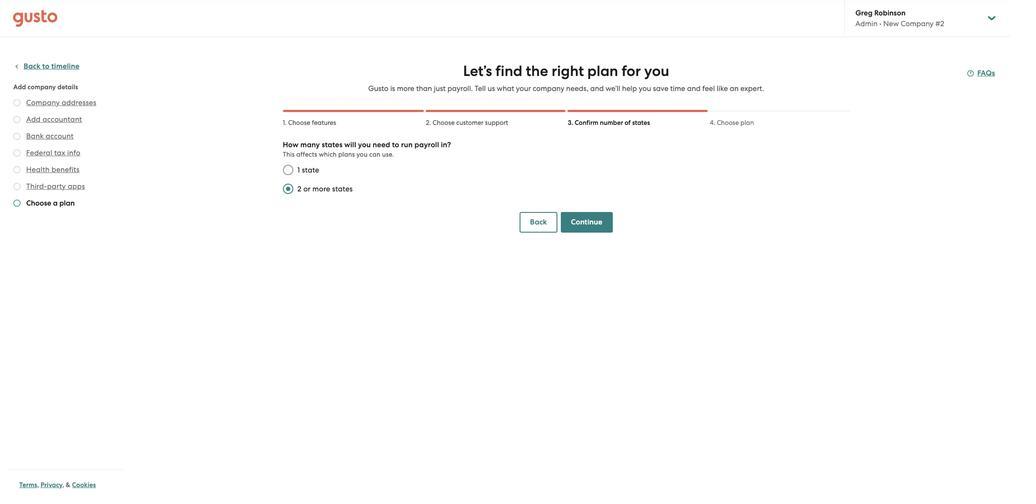Task type: locate. For each thing, give the bounding box(es) containing it.
0 horizontal spatial back
[[24, 62, 41, 71]]

back for back to timeline
[[24, 62, 41, 71]]

0 horizontal spatial company
[[26, 98, 60, 107]]

1 vertical spatial back
[[530, 218, 547, 227]]

1 vertical spatial company
[[26, 98, 60, 107]]

plan
[[588, 62, 618, 80], [741, 119, 754, 127], [59, 199, 75, 208]]

0 vertical spatial company
[[901, 19, 934, 28]]

1 horizontal spatial ,
[[62, 482, 64, 489]]

or
[[304, 185, 311, 193]]

2 check image from the top
[[13, 133, 21, 140]]

company inside "greg robinson admin • new company #2"
[[901, 19, 934, 28]]

check image left third-
[[13, 183, 21, 190]]

check image down the add company details at the left top
[[13, 99, 21, 107]]

0 vertical spatial states
[[633, 119, 650, 127]]

third-party apps button
[[26, 181, 85, 192]]

choose up how
[[288, 119, 310, 127]]

0 horizontal spatial company
[[28, 83, 56, 91]]

add inside button
[[26, 115, 41, 124]]

check image left federal
[[13, 150, 21, 157]]

of
[[625, 119, 631, 127]]

#2
[[936, 19, 945, 28]]

add for add accountant
[[26, 115, 41, 124]]

you right will
[[358, 140, 371, 150]]

states
[[633, 119, 650, 127], [322, 140, 343, 150], [332, 185, 353, 193]]

check image left bank
[[13, 133, 21, 140]]

state
[[302, 166, 319, 174]]

1 vertical spatial add
[[26, 115, 41, 124]]

choose a plan list
[[13, 98, 119, 211]]

add accountant button
[[26, 114, 82, 125]]

0 vertical spatial more
[[397, 84, 415, 93]]

party
[[47, 182, 66, 191]]

,
[[37, 482, 39, 489], [62, 482, 64, 489]]

0 vertical spatial to
[[42, 62, 50, 71]]

choose plan
[[717, 119, 754, 127]]

0 vertical spatial check image
[[13, 99, 21, 107]]

more
[[397, 84, 415, 93], [313, 185, 330, 193]]

1 horizontal spatial add
[[26, 115, 41, 124]]

4 check image from the top
[[13, 183, 21, 190]]

1 check image from the top
[[13, 116, 21, 123]]

1 vertical spatial plan
[[741, 119, 754, 127]]

0 horizontal spatial plan
[[59, 199, 75, 208]]

0 horizontal spatial more
[[313, 185, 330, 193]]

states up which
[[322, 140, 343, 150]]

benefits
[[52, 165, 80, 174]]

back button
[[520, 212, 558, 233]]

many
[[301, 140, 320, 150]]

choose a plan
[[26, 199, 75, 208]]

2 vertical spatial states
[[332, 185, 353, 193]]

like
[[717, 84, 728, 93]]

tell
[[475, 84, 486, 93]]

company down back to timeline button
[[28, 83, 56, 91]]

back
[[24, 62, 41, 71], [530, 218, 547, 227]]

to
[[42, 62, 50, 71], [392, 140, 399, 150]]

, left &
[[62, 482, 64, 489]]

check image left choose a plan in the top of the page
[[13, 200, 21, 207]]

check image
[[13, 116, 21, 123], [13, 133, 21, 140], [13, 166, 21, 174], [13, 183, 21, 190]]

1 state radio
[[279, 161, 298, 180]]

federal tax info button
[[26, 148, 80, 158]]

choose for choose plan
[[717, 119, 739, 127]]

choose left a
[[26, 199, 51, 208]]

1 vertical spatial states
[[322, 140, 343, 150]]

0 horizontal spatial ,
[[37, 482, 39, 489]]

plans
[[338, 151, 355, 159]]

bank account
[[26, 132, 74, 140]]

we'll
[[606, 84, 621, 93]]

back to timeline
[[24, 62, 79, 71]]

add company details
[[13, 83, 78, 91]]

the
[[526, 62, 548, 80]]

1 vertical spatial to
[[392, 140, 399, 150]]

0 vertical spatial back
[[24, 62, 41, 71]]

to left run
[[392, 140, 399, 150]]

add
[[13, 83, 26, 91], [26, 115, 41, 124]]

1 check image from the top
[[13, 99, 21, 107]]

add down back to timeline button
[[13, 83, 26, 91]]

to left timeline
[[42, 62, 50, 71]]

your
[[516, 84, 531, 93]]

bank
[[26, 132, 44, 140]]

health benefits
[[26, 165, 80, 174]]

3 check image from the top
[[13, 166, 21, 174]]

1 horizontal spatial company
[[901, 19, 934, 28]]

features
[[312, 119, 336, 127]]

check image left health
[[13, 166, 21, 174]]

company
[[28, 83, 56, 91], [533, 84, 565, 93]]

1 horizontal spatial and
[[687, 84, 701, 93]]

1 horizontal spatial to
[[392, 140, 399, 150]]

how many states will you need to run payroll in? this affects which plans you can use.
[[283, 140, 451, 159]]

1 horizontal spatial plan
[[588, 62, 618, 80]]

and
[[591, 84, 604, 93], [687, 84, 701, 93]]

check image left add accountant
[[13, 116, 21, 123]]

company down the add company details at the left top
[[26, 98, 60, 107]]

tax
[[54, 149, 65, 157]]

1 horizontal spatial company
[[533, 84, 565, 93]]

is
[[390, 84, 395, 93]]

choose for choose customer support
[[433, 119, 455, 127]]

payroll.
[[448, 84, 473, 93]]

1 vertical spatial check image
[[13, 150, 21, 157]]

2
[[298, 185, 302, 193]]

more inside let's find the right plan for you gusto is more than just payroll. tell us what your company needs, and we'll help you save time and feel like an expert.
[[397, 84, 415, 93]]

check image for add
[[13, 116, 21, 123]]

affects
[[296, 151, 317, 159]]

feel
[[703, 84, 715, 93]]

2 check image from the top
[[13, 150, 21, 157]]

2 or more states radio
[[279, 180, 298, 198]]

0 vertical spatial add
[[13, 83, 26, 91]]

0 horizontal spatial and
[[591, 84, 604, 93]]

2 vertical spatial check image
[[13, 200, 21, 207]]

more right is
[[397, 84, 415, 93]]

3 check image from the top
[[13, 200, 21, 207]]

states right the of
[[633, 119, 650, 127]]

info
[[67, 149, 80, 157]]

plan right a
[[59, 199, 75, 208]]

federal tax info
[[26, 149, 80, 157]]

check image for bank
[[13, 133, 21, 140]]

states down plans
[[332, 185, 353, 193]]

1 , from the left
[[37, 482, 39, 489]]

0 horizontal spatial add
[[13, 83, 26, 91]]

back inside 'button'
[[530, 218, 547, 227]]

gusto
[[368, 84, 389, 93]]

&
[[66, 482, 70, 489]]

2 vertical spatial plan
[[59, 199, 75, 208]]

add up bank
[[26, 115, 41, 124]]

you left the can
[[357, 151, 368, 159]]

, left privacy
[[37, 482, 39, 489]]

0 vertical spatial plan
[[588, 62, 618, 80]]

plan down the expert.
[[741, 119, 754, 127]]

0 horizontal spatial to
[[42, 62, 50, 71]]

third-
[[26, 182, 47, 191]]

you right the help
[[639, 84, 651, 93]]

you
[[645, 62, 670, 80], [639, 84, 651, 93], [358, 140, 371, 150], [357, 151, 368, 159]]

choose inside list
[[26, 199, 51, 208]]

needs,
[[566, 84, 589, 93]]

1 horizontal spatial back
[[530, 218, 547, 227]]

plan up we'll
[[588, 62, 618, 80]]

save
[[653, 84, 669, 93]]

continue button
[[561, 212, 613, 233]]

will
[[345, 140, 356, 150]]

company left #2
[[901, 19, 934, 28]]

check image
[[13, 99, 21, 107], [13, 150, 21, 157], [13, 200, 21, 207]]

faqs
[[978, 69, 996, 78]]

company down the
[[533, 84, 565, 93]]

and left feel
[[687, 84, 701, 93]]

back inside button
[[24, 62, 41, 71]]

just
[[434, 84, 446, 93]]

home image
[[13, 10, 58, 27]]

and left we'll
[[591, 84, 604, 93]]

confirm number of states
[[575, 119, 650, 127]]

choose down like
[[717, 119, 739, 127]]

terms link
[[19, 482, 37, 489]]

cookies button
[[72, 480, 96, 491]]

company
[[901, 19, 934, 28], [26, 98, 60, 107]]

choose up in?
[[433, 119, 455, 127]]

bank account button
[[26, 131, 74, 141]]

customer
[[456, 119, 484, 127]]

third-party apps
[[26, 182, 85, 191]]

1 horizontal spatial more
[[397, 84, 415, 93]]

more right or
[[313, 185, 330, 193]]

continue
[[571, 218, 603, 227]]

check image for company
[[13, 99, 21, 107]]

for
[[622, 62, 641, 80]]



Task type: describe. For each thing, give the bounding box(es) containing it.
find
[[496, 62, 523, 80]]

run
[[401, 140, 413, 150]]

us
[[488, 84, 495, 93]]

help
[[622, 84, 637, 93]]

you up save
[[645, 62, 670, 80]]

support
[[485, 119, 508, 127]]

this
[[283, 151, 295, 159]]

1 vertical spatial more
[[313, 185, 330, 193]]

1 state
[[298, 166, 319, 174]]

•
[[880, 19, 882, 28]]

admin
[[856, 19, 878, 28]]

company addresses button
[[26, 98, 96, 108]]

2 , from the left
[[62, 482, 64, 489]]

states for of
[[633, 119, 650, 127]]

time
[[671, 84, 686, 93]]

terms , privacy , & cookies
[[19, 482, 96, 489]]

2 horizontal spatial plan
[[741, 119, 754, 127]]

payroll
[[415, 140, 439, 150]]

back for back
[[530, 218, 547, 227]]

choose for choose features
[[288, 119, 310, 127]]

details
[[57, 83, 78, 91]]

faqs button
[[968, 68, 996, 79]]

an
[[730, 84, 739, 93]]

accountant
[[42, 115, 82, 124]]

1
[[298, 166, 300, 174]]

terms
[[19, 482, 37, 489]]

choose features
[[288, 119, 336, 127]]

states inside how many states will you need to run payroll in? this affects which plans you can use.
[[322, 140, 343, 150]]

2 and from the left
[[687, 84, 701, 93]]

to inside how many states will you need to run payroll in? this affects which plans you can use.
[[392, 140, 399, 150]]

1 and from the left
[[591, 84, 604, 93]]

federal
[[26, 149, 52, 157]]

health
[[26, 165, 50, 174]]

account
[[46, 132, 74, 140]]

back to timeline button
[[13, 61, 79, 72]]

plan inside let's find the right plan for you gusto is more than just payroll. tell us what your company needs, and we'll help you save time and feel like an expert.
[[588, 62, 618, 80]]

health benefits button
[[26, 165, 80, 175]]

use.
[[382, 151, 394, 159]]

apps
[[68, 182, 85, 191]]

addresses
[[62, 98, 96, 107]]

check image for third-
[[13, 183, 21, 190]]

choose for choose a plan
[[26, 199, 51, 208]]

robinson
[[875, 9, 906, 18]]

timeline
[[51, 62, 79, 71]]

choose customer support
[[433, 119, 508, 127]]

let's
[[463, 62, 492, 80]]

new
[[884, 19, 899, 28]]

privacy
[[41, 482, 62, 489]]

company inside let's find the right plan for you gusto is more than just payroll. tell us what your company needs, and we'll help you save time and feel like an expert.
[[533, 84, 565, 93]]

add accountant
[[26, 115, 82, 124]]

to inside back to timeline button
[[42, 62, 50, 71]]

confirm
[[575, 119, 599, 127]]

check image for federal
[[13, 150, 21, 157]]

which
[[319, 151, 337, 159]]

how
[[283, 140, 299, 150]]

cookies
[[72, 482, 96, 489]]

can
[[369, 151, 381, 159]]

greg
[[856, 9, 873, 18]]

add for add company details
[[13, 83, 26, 91]]

number
[[600, 119, 623, 127]]

plan inside list
[[59, 199, 75, 208]]

let's find the right plan for you gusto is more than just payroll. tell us what your company needs, and we'll help you save time and feel like an expert.
[[368, 62, 765, 93]]

expert.
[[741, 84, 765, 93]]

what
[[497, 84, 514, 93]]

right
[[552, 62, 584, 80]]

greg robinson admin • new company #2
[[856, 9, 945, 28]]

check image for health
[[13, 166, 21, 174]]

a
[[53, 199, 58, 208]]

than
[[416, 84, 432, 93]]

states for more
[[332, 185, 353, 193]]

company inside company addresses button
[[26, 98, 60, 107]]

2 or more states
[[298, 185, 353, 193]]

company addresses
[[26, 98, 96, 107]]

need
[[373, 140, 390, 150]]



Task type: vqa. For each thing, say whether or not it's contained in the screenshot.
the Super
no



